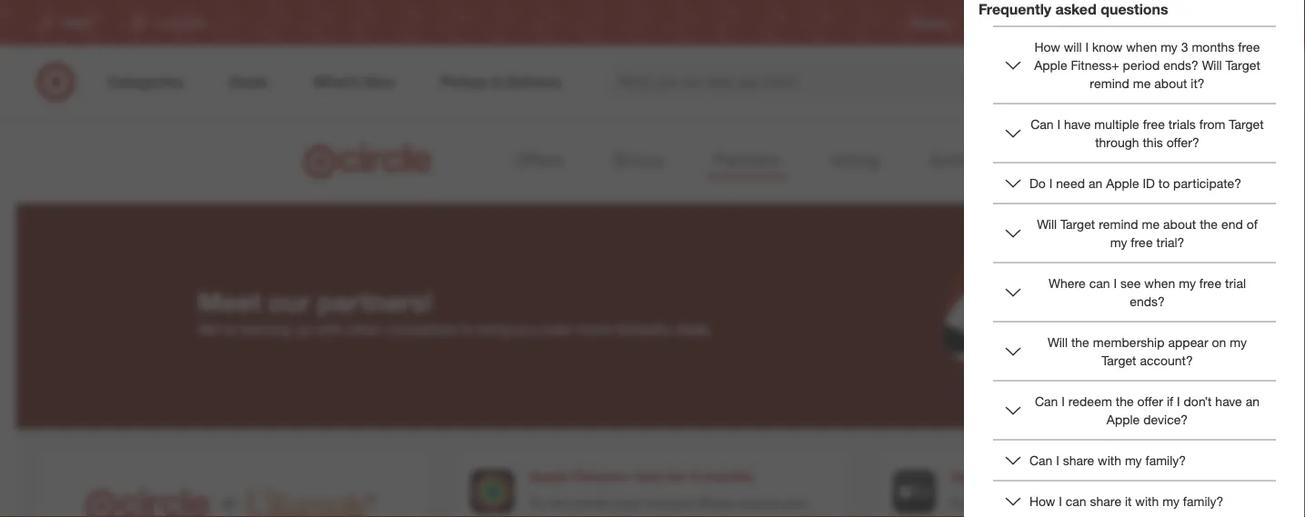 Task type: describe. For each thing, give the bounding box(es) containing it.
how i can share it with my family? button
[[994, 482, 1277, 518]]

my inside will target remind me about the end of my free trial?
[[1111, 234, 1128, 250]]

3 for apple fitness+ free for 3 months
[[690, 468, 698, 486]]

the inside try the world's most inclusive fitness service and access thousands of workouts and meditations
[[549, 496, 567, 512]]

search
[[1047, 75, 1091, 92]]

about inside how will i know when my 3 months free apple fitness+ period ends? will target remind me about it?
[[1155, 75, 1188, 91]]

when for see
[[1145, 275, 1176, 291]]

most
[[614, 496, 642, 512]]

fitness
[[698, 496, 736, 512]]

to inside meet our partners! we're teaming up with other companies to bring you even more fantastic deals.
[[461, 321, 474, 338]]

it?
[[1191, 75, 1205, 91]]

free up the streaming
[[1026, 468, 1053, 486]]

companies
[[385, 321, 457, 338]]

this
[[1143, 134, 1164, 150]]

target circle logo image
[[301, 142, 439, 180]]

questions
[[1101, 0, 1169, 18]]

through
[[1096, 134, 1140, 150]]

more
[[578, 321, 611, 338]]

will target remind me about the end of my free trial?
[[1037, 216, 1258, 250]]

bring
[[478, 321, 511, 338]]

try the world's most inclusive fitness service and access thousands of workouts and meditations
[[529, 496, 833, 518]]

partners
[[714, 149, 780, 170]]

world's
[[571, 496, 610, 512]]

can for can i have multiple free trials from target through this offer?
[[1031, 116, 1054, 132]]

will the membership appear on my target account? button
[[994, 323, 1277, 381]]

redeem
[[1069, 393, 1113, 409]]

the inside can i redeem the offer if i don't have an apple device?
[[1116, 393, 1134, 409]]

inclusive
[[646, 496, 695, 512]]

you
[[515, 321, 539, 338]]

0 vertical spatial share
[[1063, 453, 1095, 469]]

can i redeem the offer if i don't have an apple device? button
[[994, 382, 1277, 440]]

1 vertical spatial family?
[[1184, 494, 1224, 509]]

1 vertical spatial share
[[1091, 494, 1122, 509]]

1 vertical spatial of
[[1104, 496, 1115, 512]]

streaming
[[1008, 496, 1065, 512]]

1 vertical spatial with
[[1098, 453, 1122, 469]]

do
[[1030, 175, 1046, 191]]

trials
[[1169, 116, 1196, 132]]

partners!
[[318, 286, 433, 319]]

target inside will the membership appear on my target account?
[[1102, 353, 1137, 368]]

stores
[[1248, 16, 1279, 30]]

voting link
[[824, 144, 886, 178]]

deals.
[[675, 321, 713, 338]]

registry
[[910, 16, 951, 30]]

access
[[529, 514, 569, 518]]

the inside will target remind me about the end of my free trial?
[[1200, 216, 1218, 232]]

will inside how will i know when my 3 months free apple fitness+ period ends? will target remind me about it?
[[1203, 57, 1223, 73]]

see
[[1121, 275, 1141, 291]]

where
[[1049, 275, 1086, 291]]

target circle link
[[1133, 15, 1194, 31]]

3 inside how will i know when my 3 months free apple fitness+ period ends? will target remind me about it?
[[1182, 39, 1189, 55]]

originals.
[[1155, 496, 1208, 512]]

apple left id
[[1107, 175, 1140, 191]]

asked
[[1056, 0, 1097, 18]]

offers
[[516, 149, 563, 170]]

can i have multiple free trials from target through this offer?
[[1031, 116, 1264, 150]]

search button
[[1047, 62, 1091, 106]]

have inside can i have multiple free trials from target through this offer?
[[1065, 116, 1091, 132]]

for for tv+
[[1057, 468, 1077, 486]]

i inside can i share with my family? dropdown button
[[1057, 453, 1060, 469]]

know
[[1093, 39, 1123, 55]]

end
[[1222, 216, 1244, 232]]

the inside will the membership appear on my target account?
[[1072, 334, 1090, 350]]

i inside where can i see when my free trial ends?
[[1114, 275, 1117, 291]]

try
[[529, 496, 546, 512]]

can inside where can i see when my free trial ends?
[[1090, 275, 1111, 291]]

target left circle
[[1133, 16, 1163, 30]]

to inside dropdown button
[[1159, 175, 1170, 191]]

months for apple tv+ free for 3 months
[[1093, 468, 1145, 486]]

apple fitness+ free for 3 months
[[529, 468, 754, 486]]

period
[[1123, 57, 1160, 73]]

ends? inside where can i see when my free trial ends?
[[1130, 293, 1165, 309]]

meet
[[198, 286, 261, 319]]

other
[[347, 321, 381, 338]]

where can i see when my free trial ends?
[[1049, 275, 1247, 309]]

home
[[1068, 496, 1100, 512]]

workouts
[[651, 514, 703, 518]]

will for will target remind me about the end of my free trial?
[[1037, 216, 1057, 232]]

frequently asked questions dialog
[[965, 0, 1306, 518]]

an inside do i need an apple id to participate? dropdown button
[[1089, 175, 1103, 191]]

we're
[[198, 321, 235, 338]]

my inside will the membership appear on my target account?
[[1230, 334, 1247, 350]]

can i share with my family? button
[[994, 441, 1277, 481]]

redcard
[[1061, 16, 1104, 30]]

do i need an apple id to participate? button
[[994, 163, 1277, 203]]

up
[[295, 321, 312, 338]]

my right it
[[1163, 494, 1180, 509]]

trial
[[1226, 275, 1247, 291]]

circle
[[1166, 16, 1194, 30]]

can i redeem the offer if i don't have an apple device?
[[1036, 393, 1260, 428]]

when for know
[[1127, 39, 1158, 55]]

need
[[1057, 175, 1086, 191]]

my up how i can share it with my family? dropdown button
[[1125, 453, 1143, 469]]

find stores link
[[1224, 15, 1279, 31]]

our
[[268, 286, 311, 319]]

i inside how will i know when my 3 months free apple fitness+ period ends? will target remind me about it?
[[1086, 39, 1089, 55]]

i inside do i need an apple id to participate? dropdown button
[[1050, 175, 1053, 191]]

do i need an apple id to participate?
[[1030, 175, 1242, 191]]

fitness+ inside how will i know when my 3 months free apple fitness+ period ends? will target remind me about it?
[[1071, 57, 1120, 73]]

apple inside how will i know when my 3 months free apple fitness+ period ends? will target remind me about it?
[[1035, 57, 1068, 73]]

find
[[1224, 16, 1244, 30]]

for for fitness+
[[667, 468, 686, 486]]

bonus
[[614, 149, 663, 170]]

i inside how i can share it with my family? dropdown button
[[1059, 494, 1063, 509]]

offers link
[[508, 144, 570, 178]]

my inside how will i know when my 3 months free apple fitness+ period ends? will target remind me about it?
[[1161, 39, 1178, 55]]

remind inside how will i know when my 3 months free apple fitness+ period ends? will target remind me about it?
[[1090, 75, 1130, 91]]

free inside how will i know when my 3 months free apple fitness+ period ends? will target remind me about it?
[[1239, 39, 1261, 55]]

offer
[[1138, 393, 1164, 409]]



Task type: locate. For each thing, give the bounding box(es) containing it.
family? down device?
[[1146, 453, 1187, 469]]

will for will the membership appear on my target account?
[[1048, 334, 1068, 350]]

of inside will target remind me about the end of my free trial?
[[1247, 216, 1258, 232]]

1 vertical spatial fitness+
[[573, 468, 632, 486]]

1 vertical spatial and
[[706, 514, 728, 518]]

tv+
[[995, 468, 1022, 486]]

to
[[1159, 175, 1170, 191], [461, 321, 474, 338]]

0 horizontal spatial of
[[636, 514, 647, 518]]

0 vertical spatial fitness+
[[1071, 57, 1120, 73]]

0 vertical spatial can
[[1031, 116, 1054, 132]]

when
[[1127, 39, 1158, 55], [1145, 275, 1176, 291]]

0 vertical spatial to
[[1159, 175, 1170, 191]]

how inside how will i know when my 3 months free apple fitness+ period ends? will target remind me about it?
[[1035, 39, 1061, 55]]

multiple
[[1095, 116, 1140, 132]]

remind inside will target remind me about the end of my free trial?
[[1099, 216, 1139, 232]]

1 horizontal spatial an
[[1246, 393, 1260, 409]]

of
[[1247, 216, 1258, 232], [1104, 496, 1115, 512], [636, 514, 647, 518]]

free down the find stores link
[[1239, 39, 1261, 55]]

weekly ad
[[980, 16, 1032, 30]]

on
[[1212, 334, 1227, 350]]

can right tv+
[[1030, 453, 1053, 469]]

free up the "inclusive"
[[636, 468, 663, 486]]

1 vertical spatial can
[[1066, 494, 1087, 509]]

how will i know when my 3 months free apple fitness+ period ends? will target remind me about it? button
[[994, 27, 1277, 103]]

find stores
[[1224, 16, 1279, 30]]

can for can i redeem the offer if i don't have an apple device?
[[1036, 393, 1059, 409]]

meet our partners! we're teaming up with other companies to bring you even more fantastic deals.
[[198, 286, 713, 338]]

when inside where can i see when my free trial ends?
[[1145, 275, 1176, 291]]

3
[[1182, 39, 1189, 55], [690, 468, 698, 486], [1081, 468, 1089, 486]]

of right 'end'
[[1247, 216, 1258, 232]]

apple up search
[[1035, 57, 1068, 73]]

0 vertical spatial when
[[1127, 39, 1158, 55]]

free left trial?
[[1131, 234, 1153, 250]]

free
[[1239, 39, 1261, 55], [1143, 116, 1166, 132], [1131, 234, 1153, 250], [1200, 275, 1222, 291], [636, 468, 663, 486], [1026, 468, 1053, 486]]

1 horizontal spatial for
[[1057, 468, 1077, 486]]

0 vertical spatial with
[[316, 321, 343, 338]]

remind down do i need an apple id to participate? dropdown button
[[1099, 216, 1139, 232]]

0 vertical spatial have
[[1065, 116, 1091, 132]]

1 vertical spatial about
[[1164, 216, 1197, 232]]

and right "service"
[[784, 496, 805, 512]]

will up it?
[[1203, 57, 1223, 73]]

can for can i share with my family?
[[1030, 453, 1053, 469]]

i left the see
[[1114, 275, 1117, 291]]

how i can share it with my family?
[[1030, 494, 1224, 509]]

about left it?
[[1155, 75, 1188, 91]]

participate?
[[1174, 175, 1242, 191]]

i inside can i have multiple free trials from target through this offer?
[[1058, 116, 1061, 132]]

family?
[[1146, 453, 1187, 469], [1184, 494, 1224, 509]]

apple tv+ free for 3 months
[[951, 468, 1145, 486]]

1 vertical spatial an
[[1246, 393, 1260, 409]]

3 for apple tv+ free for 3 months
[[1081, 468, 1089, 486]]

share up exclusive streaming home of apple originals.
[[1063, 453, 1095, 469]]

target inside how will i know when my 3 months free apple fitness+ period ends? will target remind me about it?
[[1226, 57, 1261, 73]]

bonus link
[[606, 144, 671, 178]]

3 up try the world's most inclusive fitness service and access thousands of workouts and meditations
[[690, 468, 698, 486]]

2 vertical spatial of
[[636, 514, 647, 518]]

to left bring
[[461, 321, 474, 338]]

2 vertical spatial can
[[1030, 453, 1053, 469]]

1 vertical spatial to
[[461, 321, 474, 338]]

target down the find stores link
[[1226, 57, 1261, 73]]

how for how will i know when my 3 months free apple fitness+ period ends? will target remind me about it?
[[1035, 39, 1061, 55]]

me down period
[[1134, 75, 1151, 91]]

my up the see
[[1111, 234, 1128, 250]]

0 horizontal spatial fitness+
[[573, 468, 632, 486]]

can down apple tv+ free for 3 months in the bottom of the page
[[1066, 494, 1087, 509]]

0 horizontal spatial with
[[316, 321, 343, 338]]

will inside will the membership appear on my target account?
[[1048, 334, 1068, 350]]

2 horizontal spatial months
[[1192, 39, 1235, 55]]

partners link
[[707, 144, 787, 178]]

can i share with my family?
[[1030, 453, 1187, 469]]

2 vertical spatial will
[[1048, 334, 1068, 350]]

ends? down the see
[[1130, 293, 1165, 309]]

for
[[667, 468, 686, 486], [1057, 468, 1077, 486]]

an right the don't
[[1246, 393, 1260, 409]]

appear
[[1169, 334, 1209, 350]]

remind down know
[[1090, 75, 1130, 91]]

from
[[1200, 116, 1226, 132]]

i up exclusive streaming home of apple originals.
[[1057, 453, 1060, 469]]

even
[[543, 321, 574, 338]]

months
[[1192, 39, 1235, 55], [702, 468, 754, 486], [1093, 468, 1145, 486]]

1 for from the left
[[667, 468, 686, 486]]

with inside meet our partners! we're teaming up with other companies to bring you even more fantastic deals.
[[316, 321, 343, 338]]

frequently asked questions
[[979, 0, 1169, 18]]

What can we help you find? suggestions appear below search field
[[607, 62, 1060, 102]]

2 horizontal spatial of
[[1247, 216, 1258, 232]]

target inside will target remind me about the end of my free trial?
[[1061, 216, 1096, 232]]

when right the see
[[1145, 275, 1176, 291]]

3 up home at right
[[1081, 468, 1089, 486]]

0 vertical spatial can
[[1090, 275, 1111, 291]]

target down need
[[1061, 216, 1096, 232]]

1 horizontal spatial fitness+
[[1071, 57, 1120, 73]]

1 horizontal spatial 3
[[1081, 468, 1089, 486]]

can
[[1031, 116, 1054, 132], [1036, 393, 1059, 409], [1030, 453, 1053, 469]]

about inside will target remind me about the end of my free trial?
[[1164, 216, 1197, 232]]

me inside how will i know when my 3 months free apple fitness+ period ends? will target remind me about it?
[[1134, 75, 1151, 91]]

for up exclusive streaming home of apple originals.
[[1057, 468, 1077, 486]]

free left trial
[[1200, 275, 1222, 291]]

teaming
[[239, 321, 291, 338]]

1 vertical spatial when
[[1145, 275, 1176, 291]]

0 horizontal spatial and
[[706, 514, 728, 518]]

i right the if on the right bottom of the page
[[1178, 393, 1181, 409]]

family? right it
[[1184, 494, 1224, 509]]

0 vertical spatial ends?
[[1164, 57, 1199, 73]]

of inside try the world's most inclusive fitness service and access thousands of workouts and meditations
[[636, 514, 647, 518]]

months up fitness
[[702, 468, 754, 486]]

ends? inside how will i know when my 3 months free apple fitness+ period ends? will target remind me about it?
[[1164, 57, 1199, 73]]

0 vertical spatial family?
[[1146, 453, 1187, 469]]

can down search 'button'
[[1031, 116, 1054, 132]]

ad
[[1018, 16, 1032, 30]]

fantastic
[[615, 321, 671, 338]]

when inside how will i know when my 3 months free apple fitness+ period ends? will target remind me about it?
[[1127, 39, 1158, 55]]

apple down offer
[[1107, 412, 1140, 428]]

it
[[1126, 494, 1132, 509]]

where can i see when my free trial ends? button
[[994, 263, 1277, 322]]

service
[[739, 496, 780, 512]]

how
[[1035, 39, 1061, 55], [1030, 494, 1056, 509]]

me up trial?
[[1142, 216, 1160, 232]]

how inside dropdown button
[[1030, 494, 1056, 509]]

free inside where can i see when my free trial ends?
[[1200, 275, 1222, 291]]

2 vertical spatial with
[[1136, 494, 1160, 509]]

my right on
[[1230, 334, 1247, 350]]

will down where
[[1048, 334, 1068, 350]]

voting
[[831, 149, 879, 170]]

i left home at right
[[1059, 494, 1063, 509]]

the up access
[[549, 496, 567, 512]]

1 vertical spatial can
[[1036, 393, 1059, 409]]

can i have multiple free trials from target through this offer? button
[[994, 104, 1277, 162]]

my down "target circle" link at top
[[1161, 39, 1178, 55]]

ends? up it?
[[1164, 57, 1199, 73]]

0 horizontal spatial can
[[1066, 494, 1087, 509]]

0 horizontal spatial for
[[667, 468, 686, 486]]

months inside how will i know when my 3 months free apple fitness+ period ends? will target remind me about it?
[[1192, 39, 1235, 55]]

exclusive
[[951, 496, 1005, 512]]

my
[[1161, 39, 1178, 55], [1111, 234, 1128, 250], [1179, 275, 1197, 291], [1230, 334, 1247, 350], [1125, 453, 1143, 469], [1163, 494, 1180, 509]]

of left it
[[1104, 496, 1115, 512]]

0 vertical spatial and
[[784, 496, 805, 512]]

how down apple tv+ free for 3 months in the bottom of the page
[[1030, 494, 1056, 509]]

0 vertical spatial an
[[1089, 175, 1103, 191]]

free inside will target remind me about the end of my free trial?
[[1131, 234, 1153, 250]]

0 vertical spatial remind
[[1090, 75, 1130, 91]]

will inside will target remind me about the end of my free trial?
[[1037, 216, 1057, 232]]

registry link
[[910, 15, 951, 31]]

an inside can i redeem the offer if i don't have an apple device?
[[1246, 393, 1260, 409]]

the left membership
[[1072, 334, 1090, 350]]

membership
[[1093, 334, 1165, 350]]

3 down circle
[[1182, 39, 1189, 55]]

apple up exclusive
[[951, 468, 991, 486]]

0 vertical spatial me
[[1134, 75, 1151, 91]]

me
[[1134, 75, 1151, 91], [1142, 216, 1160, 232]]

i left the redeem
[[1062, 393, 1065, 409]]

id
[[1143, 175, 1156, 191]]

months up the how i can share it with my family? on the bottom right of page
[[1093, 468, 1145, 486]]

i down search 'button'
[[1058, 116, 1061, 132]]

1 horizontal spatial of
[[1104, 496, 1115, 512]]

my inside where can i see when my free trial ends?
[[1179, 275, 1197, 291]]

activity link
[[923, 144, 994, 178]]

0 horizontal spatial have
[[1065, 116, 1091, 132]]

2 horizontal spatial with
[[1136, 494, 1160, 509]]

of down most
[[636, 514, 647, 518]]

exclusive streaming home of apple originals.
[[951, 496, 1208, 512]]

target down membership
[[1102, 353, 1137, 368]]

for up the "inclusive"
[[667, 468, 686, 486]]

share
[[1063, 453, 1095, 469], [1091, 494, 1122, 509]]

and down fitness
[[706, 514, 728, 518]]

1 horizontal spatial with
[[1098, 453, 1122, 469]]

an right need
[[1089, 175, 1103, 191]]

account?
[[1141, 353, 1194, 368]]

how will i know when my 3 months free apple fitness+ period ends? will target remind me about it?
[[1035, 39, 1261, 91]]

target inside can i have multiple free trials from target through this offer?
[[1230, 116, 1264, 132]]

if
[[1167, 393, 1174, 409]]

offer?
[[1167, 134, 1200, 150]]

my down trial?
[[1179, 275, 1197, 291]]

apple inside can i redeem the offer if i don't have an apple device?
[[1107, 412, 1140, 428]]

with
[[316, 321, 343, 338], [1098, 453, 1122, 469], [1136, 494, 1160, 509]]

0 vertical spatial of
[[1247, 216, 1258, 232]]

1 horizontal spatial and
[[784, 496, 805, 512]]

1 horizontal spatial months
[[1093, 468, 1145, 486]]

2 horizontal spatial 3
[[1182, 39, 1189, 55]]

1 vertical spatial will
[[1037, 216, 1057, 232]]

will down do
[[1037, 216, 1057, 232]]

0 horizontal spatial months
[[702, 468, 754, 486]]

i right do
[[1050, 175, 1053, 191]]

to right id
[[1159, 175, 1170, 191]]

apple up try at the left of the page
[[529, 468, 569, 486]]

apple down can i share with my family? dropdown button
[[1118, 496, 1152, 512]]

1 vertical spatial me
[[1142, 216, 1160, 232]]

months down the find
[[1192, 39, 1235, 55]]

0 horizontal spatial 3
[[690, 468, 698, 486]]

months for apple fitness+ free for 3 months
[[702, 468, 754, 486]]

with right up
[[316, 321, 343, 338]]

fitness+ down know
[[1071, 57, 1120, 73]]

target right the 'from'
[[1230, 116, 1264, 132]]

about up trial?
[[1164, 216, 1197, 232]]

2 for from the left
[[1057, 468, 1077, 486]]

have right the don't
[[1216, 393, 1243, 409]]

redcard link
[[1061, 15, 1104, 31]]

frequently
[[979, 0, 1052, 18]]

with right it
[[1136, 494, 1160, 509]]

have left multiple
[[1065, 116, 1091, 132]]

free inside can i have multiple free trials from target through this offer?
[[1143, 116, 1166, 132]]

when up period
[[1127, 39, 1158, 55]]

1 vertical spatial ends?
[[1130, 293, 1165, 309]]

how for how i can share it with my family?
[[1030, 494, 1056, 509]]

can inside can i redeem the offer if i don't have an apple device?
[[1036, 393, 1059, 409]]

1 vertical spatial how
[[1030, 494, 1056, 509]]

the
[[1200, 216, 1218, 232], [1072, 334, 1090, 350], [1116, 393, 1134, 409], [549, 496, 567, 512]]

will
[[1203, 57, 1223, 73], [1037, 216, 1057, 232], [1048, 334, 1068, 350]]

the left offer
[[1116, 393, 1134, 409]]

have
[[1065, 116, 1091, 132], [1216, 393, 1243, 409]]

0 vertical spatial will
[[1203, 57, 1223, 73]]

can inside can i have multiple free trials from target through this offer?
[[1031, 116, 1054, 132]]

apple
[[1035, 57, 1068, 73], [1107, 175, 1140, 191], [1107, 412, 1140, 428], [529, 468, 569, 486], [951, 468, 991, 486], [1118, 496, 1152, 512]]

remind
[[1090, 75, 1130, 91], [1099, 216, 1139, 232]]

1 horizontal spatial to
[[1159, 175, 1170, 191]]

1 horizontal spatial have
[[1216, 393, 1243, 409]]

will target remind me about the end of my free trial? button
[[994, 204, 1277, 262]]

fitness+ up world's in the bottom of the page
[[573, 468, 632, 486]]

0 horizontal spatial an
[[1089, 175, 1103, 191]]

1 vertical spatial have
[[1216, 393, 1243, 409]]

how left will
[[1035, 39, 1061, 55]]

device?
[[1144, 412, 1189, 428]]

will the membership appear on my target account?
[[1048, 334, 1247, 368]]

target
[[1133, 16, 1163, 30], [1226, 57, 1261, 73], [1230, 116, 1264, 132], [1061, 216, 1096, 232], [1102, 353, 1137, 368]]

can left the see
[[1090, 275, 1111, 291]]

free up this
[[1143, 116, 1166, 132]]

me inside will target remind me about the end of my free trial?
[[1142, 216, 1160, 232]]

weekly ad link
[[980, 15, 1032, 31]]

0 vertical spatial how
[[1035, 39, 1061, 55]]

fitness+
[[1071, 57, 1120, 73], [573, 468, 632, 486]]

1 horizontal spatial can
[[1090, 275, 1111, 291]]

can left the redeem
[[1036, 393, 1059, 409]]

will
[[1064, 39, 1083, 55]]

weekly
[[980, 16, 1015, 30]]

have inside can i redeem the offer if i don't have an apple device?
[[1216, 393, 1243, 409]]

don't
[[1184, 393, 1212, 409]]

i right will
[[1086, 39, 1089, 55]]

share left it
[[1091, 494, 1122, 509]]

0 horizontal spatial to
[[461, 321, 474, 338]]

0 vertical spatial about
[[1155, 75, 1188, 91]]

1 vertical spatial remind
[[1099, 216, 1139, 232]]

with up the how i can share it with my family? on the bottom right of page
[[1098, 453, 1122, 469]]

the left 'end'
[[1200, 216, 1218, 232]]



Task type: vqa. For each thing, say whether or not it's contained in the screenshot.
The My inside the the how i can share it with my family? DROPDOWN BUTTON
yes



